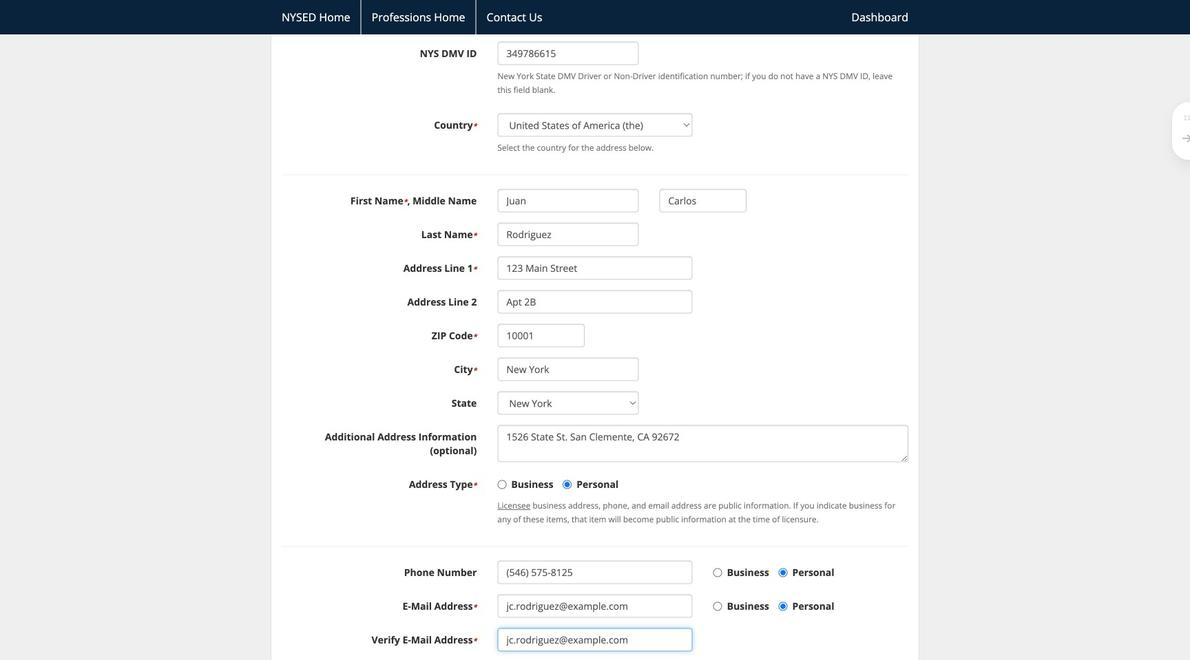 Task type: vqa. For each thing, say whether or not it's contained in the screenshot.
ID text field
yes



Task type: describe. For each thing, give the bounding box(es) containing it.
Middle Name text field
[[659, 189, 747, 213]]

Address Line 2 text field
[[497, 290, 693, 314]]

Please provide your full address if your address would not fit in the fields above. text field
[[497, 425, 908, 463]]

First Name text field
[[497, 189, 639, 213]]

ID text field
[[497, 42, 639, 65]]



Task type: locate. For each thing, give the bounding box(es) containing it.
Last Name text field
[[497, 223, 639, 246]]

Please re-enter your e-mail address. text field
[[497, 629, 693, 652]]

City text field
[[497, 358, 639, 381]]

None radio
[[497, 481, 506, 489], [563, 481, 572, 489], [713, 569, 722, 578], [713, 602, 722, 611], [779, 602, 788, 611], [497, 481, 506, 489], [563, 481, 572, 489], [713, 569, 722, 578], [713, 602, 722, 611], [779, 602, 788, 611]]

Enter phone number (optional) text field
[[497, 561, 693, 585]]

Address Line 1 text field
[[497, 257, 693, 280]]

ZIP Code text field
[[497, 324, 585, 348]]

MM/DD/YYYY text field
[[497, 0, 639, 7]]

None radio
[[779, 569, 788, 578]]

Email text field
[[497, 595, 693, 618]]



